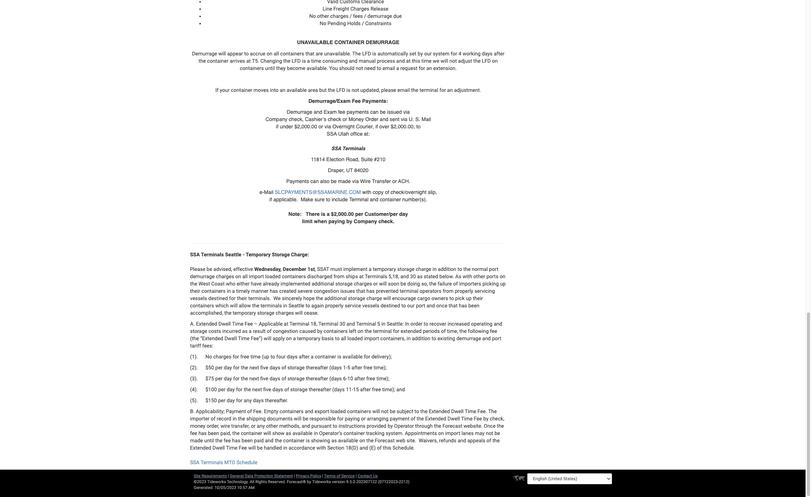 Task type: describe. For each thing, give the bounding box(es) containing it.
1 horizontal spatial been
[[242, 438, 253, 444]]

container up accordance
[[283, 438, 305, 444]]

4 | from the left
[[356, 475, 357, 479]]

e-
[[260, 190, 264, 196]]

five for $50
[[260, 365, 268, 371]]

(07122023-
[[378, 480, 399, 485]]

or up overnight
[[343, 117, 347, 122]]

is inside note:   there is a $2,000.00 per customer/per day limit when paying by company check.
[[321, 212, 325, 217]]

day for (4).      $100 per day for the next five days of storage thereafter (days 11-15 after free time); and
[[227, 387, 235, 393]]

after for (3).      $75 per day for the next five days of storage thereafter (days 6-10 after free time);
[[355, 376, 365, 382]]

ssa terminals mto schedule
[[190, 460, 257, 466]]

1-
[[343, 365, 348, 371]]

ssa inside "demurrage and exam fee payments can be issued via company check, cashier's check or money order and sent via u. s. mail if under $2,000.00 or via overnight courier, if over $2,000.00, to ssa utah office at:"
[[327, 131, 337, 137]]

1 horizontal spatial /
[[362, 21, 364, 26]]

web
[[396, 438, 406, 444]]

by inside note:   there is a $2,000.00 per customer/per day limit when paying by company check.
[[347, 219, 353, 225]]

ssat
[[317, 267, 329, 273]]

mto
[[224, 460, 235, 466]]

1 vertical spatial temporary
[[233, 311, 256, 316]]

owners
[[432, 296, 448, 302]]

1 vertical spatial that
[[356, 289, 365, 295]]

all inside a. extended dwell time fee – applicable at terminal 18, terminal 30 and terminal 5 in seattle: in order to recover increased operating and storage costs incurred as a result of congestion caused by containers left on the terminal for extended periods of time, the following fee (the "extended dwell time fee") will apply on a temporary basis to all loaded import containers, in addition to existing demurrage and port tariff fees:
[[341, 336, 346, 342]]

time); for (2).      $50 per day for the next five days of storage thereafter (days 1-5 after free time);
[[374, 365, 387, 371]]

exam
[[324, 109, 337, 115]]

available up accordance
[[293, 431, 313, 437]]

time); for (4).      $100 per day for the next five days of storage thereafter (days 11-15 after free time); and
[[382, 387, 395, 393]]

constraints
[[365, 21, 392, 26]]

subject
[[397, 409, 413, 415]]

0 vertical spatial port
[[489, 267, 499, 273]]

in right handled
[[283, 446, 287, 452]]

if inside e-mail slcpayments@ssamarine.com with copy of check/overnight slip, if applicable.  make sure to include terminal and container number(s).
[[270, 197, 272, 203]]

with inside b. applicability; payment of fee. empty containers and export loaded containers will not be subject to the extended dwell time fee. the importer of record in the shipping documents will be responsible for paying or arranging payment of the extended dwell time fee by check, money order, wire transfer, or any other methods, and pursuant to instructions provided by operator through the forecast website. once the fee has been paid, the container will show as available in operator's container tracking system. appointments on import lanes may not be made until the fee has been paid and the container is showing as available on the forecast web site.  waivers, refunds and appeals of the extended dwell time fee will be handled in accordance with section 18(d) and (e) of this schedule.
[[317, 446, 326, 452]]

addition inside a. extended dwell time fee – applicable at terminal 18, terminal 30 and terminal 5 in seattle: in order to recover increased operating and storage costs incurred as a result of congestion caused by containers left on the terminal for extended periods of time, the following fee (the "extended dwell time fee") will apply on a temporary basis to all loaded import containers, in addition to existing demurrage and port tariff fees:
[[412, 336, 431, 342]]

existing
[[438, 336, 455, 342]]

congestion inside ', ssat must implement a temporary storage charge in addition to the normal port demurrage charges on all import loaded containers discharged from ships at terminals 5,18, and 30 as stated below. as with other ports on the west coast who either have already implemented additional storage charges or will soon be doing so, the failure of importers picking up their containers in a timely manner has created severe congestion issues that has prevented terminal operators from properly servicing vessels destined for their terminals.  we sincerely hope the additional storage charge will encourage cargo owners to pick up their containers which will allow the terminals in seattle to again properly service vessels destined to our port and once that has been accomplished, the temporary storage charges will cease.'
[[314, 289, 339, 295]]

storage up the (4).      $100 per day for the next five days of storage thereafter (days 11-15 after free time); and
[[288, 376, 305, 382]]

policy
[[310, 475, 321, 479]]

of inside e-mail slcpayments@ssamarine.com with copy of check/overnight slip, if applicable.  make sure to include terminal and container number(s).
[[385, 190, 389, 196]]

be up payment
[[390, 409, 396, 415]]

this inside b. applicability; payment of fee. empty containers and export loaded containers will not be subject to the extended dwell time fee. the importer of record in the shipping documents will be responsible for paying or arranging payment of the extended dwell time fee by check, money order, wire transfer, or any other methods, and pursuant to instructions provided by operator through the forecast website. once the fee has been paid, the container will show as available in operator's container tracking system. appointments on import lanes may not be made until the fee has been paid and the container is showing as available on the forecast web site.  waivers, refunds and appeals of the extended dwell time fee will be handled in accordance with section 18(d) and (e) of this schedule.
[[383, 446, 391, 452]]

container
[[335, 40, 365, 45]]

to up as
[[458, 267, 462, 273]]

has left prevented
[[367, 289, 375, 295]]

please
[[190, 267, 205, 273]]

recover
[[430, 322, 447, 327]]

other inside b. applicability; payment of fee. empty containers and export loaded containers will not be subject to the extended dwell time fee. the importer of record in the shipping documents will be responsible for paying or arranging payment of the extended dwell time fee by check, money order, wire transfer, or any other methods, and pursuant to instructions provided by operator through the forecast website. once the fee has been paid, the container will show as available in operator's container tracking system. appointments on import lanes may not be made until the fee has been paid and the container is showing as available on the forecast web site.  waivers, refunds and appeals of the extended dwell time fee will be handled in accordance with section 18(d) and (e) of this schedule.
[[266, 424, 278, 430]]

arrives
[[230, 58, 245, 64]]

prevented
[[376, 289, 399, 295]]

after up the (2).      $50 per day for the next five days of storage thereafter (days 1-5 after free time); on the left of the page
[[299, 354, 310, 360]]

a right the apply
[[293, 336, 296, 342]]

0 vertical spatial forecast
[[443, 424, 463, 430]]

1 fee. from the left
[[253, 409, 263, 415]]

made inside b. applicability; payment of fee. empty containers and export loaded containers will not be subject to the extended dwell time fee. the importer of record in the shipping documents will be responsible for paying or arranging payment of the extended dwell time fee by check, money order, wire transfer, or any other methods, and pursuant to instructions provided by operator through the forecast website. once the fee has been paid, the container will show as available in operator's container tracking system. appointments on import lanes may not be made until the fee has been paid and the container is showing as available on the forecast web site.  waivers, refunds and appeals of the extended dwell time fee will be handled in accordance with section 18(d) and (e) of this schedule.
[[190, 438, 203, 444]]

appear
[[227, 51, 243, 57]]

and down cargo
[[427, 303, 435, 309]]

addition inside ', ssat must implement a temporary storage charge in addition to the normal port demurrage charges on all import loaded containers discharged from ships at terminals 5,18, and 30 as stated below. as with other ports on the west coast who either have already implemented additional storage charges or will soon be doing so, the failure of importers picking up their containers in a timely manner has created severe congestion issues that has prevented terminal operators from properly servicing vessels destined for their terminals.  we sincerely hope the additional storage charge will encourage cargo owners to pick up their containers which will allow the terminals in seattle to again properly service vessels destined to our port and once that has been accomplished, the temporary storage charges will cease.'
[[438, 267, 457, 273]]

to up operator's
[[333, 424, 337, 430]]

1 horizontal spatial no
[[309, 13, 316, 19]]

on up the refunds at right
[[438, 431, 444, 437]]

next for $100
[[252, 387, 262, 393]]

as inside ', ssat must implement a temporary storage charge in addition to the normal port demurrage charges on all import loaded containers discharged from ships at terminals 5,18, and 30 as stated below. as with other ports on the west coast who either have already implemented additional storage charges or will soon be doing so, the failure of importers picking up their containers in a timely manner has created severe congestion issues that has prevented terminal operators from properly servicing vessels destined for their terminals.  we sincerely hope the additional storage charge will encourage cargo owners to pick up their containers which will allow the terminals in seattle to again properly service vessels destined to our port and once that has been accomplished, the temporary storage charges will cease.'
[[417, 274, 423, 280]]

if
[[215, 87, 219, 93]]

container up paid
[[241, 431, 262, 437]]

and left the export
[[305, 409, 313, 415]]

lfd right adjust
[[482, 58, 491, 64]]

2 horizontal spatial that
[[449, 303, 458, 309]]

number(s).
[[402, 197, 427, 203]]

charges inside line freight charges release no other charges / fees / demurrage due no pending holds / constraints
[[330, 13, 349, 19]]

dwell up ssa terminals mto schedule 'link' on the bottom
[[213, 446, 225, 452]]

days left "thereafter."
[[253, 398, 264, 404]]

loaded inside b. applicability; payment of fee. empty containers and export loaded containers will not be subject to the extended dwell time fee. the importer of record in the shipping documents will be responsible for paying or arranging payment of the extended dwell time fee by check, money order, wire transfer, or any other methods, and pursuant to instructions provided by operator through the forecast website. once the fee has been paid, the container will show as available in operator's container tracking system. appointments on import lanes may not be made until the fee has been paid and the container is showing as available on the forecast web site.  waivers, refunds and appeals of the extended dwell time fee will be handled in accordance with section 18(d) and (e) of this schedule.
[[331, 409, 346, 415]]

2 | from the left
[[294, 475, 295, 479]]

on down instructions
[[360, 438, 365, 444]]

terminals for ssa terminals
[[342, 146, 365, 152]]

as down the "methods,"
[[286, 431, 291, 437]]

applicability;
[[196, 409, 225, 415]]

0 vertical spatial made
[[338, 179, 351, 185]]

0 horizontal spatial destined
[[208, 296, 228, 302]]

to up the periods
[[424, 322, 428, 327]]

sent
[[390, 117, 400, 122]]

payment
[[226, 409, 246, 415]]

a. extended dwell time fee – applicable at terminal 18, terminal 30 and terminal 5 in seattle: in order to recover increased operating and storage costs incurred as a result of congestion caused by containers left on the terminal for extended periods of time, the following fee (the "extended dwell time fee") will apply on a temporary basis to all loaded import containers, in addition to existing demurrage and port tariff fees:
[[190, 322, 502, 349]]

demurrage inside line freight charges release no other charges / fees / demurrage due no pending holds / constraints
[[368, 13, 392, 19]]

of down (3).      $75 per day for the next five days of storage thereafter (days 6-10 after free time);
[[284, 387, 289, 393]]

and up should
[[349, 58, 358, 64]]

paying inside b. applicability; payment of fee. empty containers and export loaded containers will not be subject to the extended dwell time fee. the importer of record in the shipping documents will be responsible for paying or arranging payment of the extended dwell time fee by check, money order, wire transfer, or any other methods, and pursuant to instructions provided by operator through the forecast website. once the fee has been paid, the container will show as available in operator's container tracking system. appointments on import lanes may not be made until the fee has been paid and the container is showing as available on the forecast web site.  waivers, refunds and appeals of the extended dwell time fee will be handled in accordance with section 18(d) and (e) of this schedule.
[[345, 417, 360, 422]]

forecast®
[[287, 480, 306, 485]]

pending
[[328, 21, 346, 26]]

1 vertical spatial can
[[311, 179, 319, 185]]

over
[[380, 124, 389, 130]]

2 horizontal spatial time
[[422, 58, 432, 64]]

1 | from the left
[[228, 475, 229, 479]]

by up system.
[[388, 424, 393, 430]]

1 vertical spatial been
[[208, 431, 219, 437]]

accomplished,
[[190, 311, 223, 316]]

office
[[351, 131, 363, 137]]

issued
[[387, 109, 402, 115]]

2 horizontal spatial temporary
[[373, 267, 396, 273]]

and right operating
[[494, 322, 502, 327]]

in left seattle:
[[382, 322, 386, 327]]

on up changing
[[267, 51, 273, 57]]

pick
[[455, 296, 465, 302]]

service
[[345, 303, 361, 309]]

and up over
[[380, 117, 389, 122]]

0 horizontal spatial /
[[350, 13, 352, 19]]

©2023 tideworks
[[194, 480, 226, 485]]

of inside ', ssat must implement a temporary storage charge in addition to the normal port demurrage charges on all import loaded containers discharged from ships at terminals 5,18, and 30 as stated below. as with other ports on the west coast who either have already implemented additional storage charges or will soon be doing so, the failure of importers picking up their containers in a timely manner has created severe congestion issues that has prevented terminal operators from properly servicing vessels destined for their terminals.  we sincerely hope the additional storage charge will encourage cargo owners to pick up their containers which will allow the terminals in seattle to again properly service vessels destined to our port and once that has been accomplished, the temporary storage charges will cease.'
[[453, 281, 458, 287]]

demurrage for $2,000.00
[[287, 109, 312, 115]]

to down encourage
[[402, 303, 406, 309]]

days up "thereafter."
[[273, 387, 283, 393]]

via left u.
[[401, 117, 408, 122]]

below.
[[440, 274, 454, 280]]

as
[[456, 274, 461, 280]]

0 horizontal spatial time
[[251, 354, 261, 360]]

container down instructions
[[344, 431, 365, 437]]

containers down december on the bottom left
[[282, 274, 306, 280]]

of down "four"
[[282, 365, 286, 371]]

0 horizontal spatial forecast
[[375, 438, 395, 444]]

by inside a. extended dwell time fee – applicable at terminal 18, terminal 30 and terminal 5 in seattle: in order to recover increased operating and storage costs incurred as a result of congestion caused by containers left on the terminal for extended periods of time, the following fee (the "extended dwell time fee") will apply on a temporary basis to all loaded import containers, in addition to existing demurrage and port tariff fees:
[[317, 329, 323, 335]]

0 vertical spatial terminal
[[420, 87, 438, 93]]

any inside b. applicability; payment of fee. empty containers and export loaded containers will not be subject to the extended dwell time fee. the importer of record in the shipping documents will be responsible for paying or arranging payment of the extended dwell time fee by check, money order, wire transfer, or any other methods, and pursuant to instructions provided by operator through the forecast website. once the fee has been paid, the container will show as available in operator's container tracking system. appointments on import lanes may not be made until the fee has been paid and the container is showing as available on the forecast web site.  waivers, refunds and appeals of the extended dwell time fee will be handled in accordance with section 18(d) and (e) of this schedule.
[[257, 424, 265, 430]]

will up prevented
[[379, 281, 387, 287]]

charges
[[351, 6, 369, 12]]

to left pick
[[450, 296, 454, 302]]

as inside a. extended dwell time fee – applicable at terminal 18, terminal 30 and terminal 5 in seattle: in order to recover increased operating and storage costs incurred as a result of congestion caused by containers left on the terminal for extended periods of time, the following fee (the "extended dwell time fee") will apply on a temporary basis to all loaded import containers, in addition to existing demurrage and port tariff fees:
[[242, 329, 248, 335]]

will inside a. extended dwell time fee – applicable at terminal 18, terminal 30 and terminal 5 in seattle: in order to recover increased operating and storage costs incurred as a result of congestion caused by containers left on the terminal for extended periods of time, the following fee (the "extended dwell time fee") will apply on a temporary basis to all loaded import containers, in addition to existing demurrage and port tariff fees:
[[264, 336, 271, 342]]

import inside ', ssat must implement a temporary storage charge in addition to the normal port demurrage charges on all import loaded containers discharged from ships at terminals 5,18, and 30 as stated below. as with other ports on the west coast who either have already implemented additional storage charges or will soon be doing so, the failure of importers picking up their containers in a timely manner has created severe congestion issues that has prevented terminal operators from properly servicing vessels destined for their terminals.  we sincerely hope the additional storage charge will encourage cargo owners to pick up their containers which will allow the terminals in seattle to again properly service vessels destined to our port and once that has been accomplished, the temporary storage charges will cease.'
[[249, 274, 264, 280]]

showing
[[311, 438, 330, 444]]

check, inside "demurrage and exam fee payments can be issued via company check, cashier's check or money order and sent via u. s. mail if under $2,000.00 or via overnight courier, if over $2,000.00, to ssa utah office at:"
[[289, 117, 304, 122]]

of down the (2).      $50 per day for the next five days of storage thereafter (days 1-5 after free time); on the left of the page
[[282, 376, 286, 382]]

unavailable
[[297, 40, 333, 45]]

importers
[[459, 281, 481, 287]]

tideworks
[[312, 480, 331, 485]]

to right basis
[[335, 336, 340, 342]]

0 horizontal spatial their
[[190, 289, 200, 295]]

dwell up the refunds at right
[[448, 417, 460, 422]]

in down extended
[[407, 336, 411, 342]]

the inside demurrage will appear to accrue on all containers that are unavailable. the lfd is automatically set by our system for 4 working days after the container arrives at t5. changing the lfd is a time consuming and manual process and at this time we will not adjust the lfd on containers until they become available. you should not need to email a request for an extension.
[[352, 51, 361, 57]]

privacy policy link
[[296, 475, 321, 479]]

wire
[[221, 424, 230, 430]]

(days for 6-
[[330, 376, 342, 382]]

line
[[323, 6, 332, 12]]

will up arranging
[[373, 409, 380, 415]]

30 inside a. extended dwell time fee – applicable at terminal 18, terminal 30 and terminal 5 in seattle: in order to recover increased operating and storage costs incurred as a result of congestion caused by containers left on the terminal for extended periods of time, the following fee (the "extended dwell time fee") will apply on a temporary basis to all loaded import containers, in addition to existing demurrage and port tariff fees:
[[340, 322, 345, 327]]

(e)
[[369, 446, 376, 452]]

1 horizontal spatial properly
[[455, 289, 473, 295]]

1 vertical spatial properly
[[325, 303, 344, 309]]

on right the apply
[[286, 336, 292, 342]]

containers down t5.
[[240, 65, 264, 71]]

to down hope
[[306, 303, 310, 309]]

b. applicability; payment of fee. empty containers and export loaded containers will not be subject to the extended dwell time fee. the importer of record in the shipping documents will be responsible for paying or arranging payment of the extended dwell time fee by check, money order, wire transfer, or any other methods, and pursuant to instructions provided by operator through the forecast website. once the fee has been paid, the container will show as available in operator's container tracking system. appointments on import lanes may not be made until the fee has been paid and the container is showing as available on the forecast web site.  waivers, refunds and appeals of the extended dwell time fee will be handled in accordance with section 18(d) and (e) of this schedule.
[[190, 409, 504, 452]]

days down the (2).      $50 per day for the next five days of storage thereafter (days 1-5 after free time); on the left of the page
[[270, 376, 280, 382]]

free for (4).      $100 per day for the next five days of storage thereafter (days 11-15 after free time); and
[[372, 387, 381, 393]]

moves
[[254, 87, 269, 93]]

2 horizontal spatial their
[[473, 296, 483, 302]]

11-
[[346, 387, 353, 393]]

0 vertical spatial vessels
[[190, 296, 207, 302]]

fee up payments
[[352, 98, 361, 104]]

after for (2).      $50 per day for the next five days of storage thereafter (days 1-5 after free time);
[[352, 365, 362, 371]]

money
[[190, 424, 205, 430]]

all
[[250, 480, 255, 485]]

terms of service link
[[324, 475, 355, 479]]

not up demurrage/exam fee payments:
[[352, 87, 359, 93]]

or inside ', ssat must implement a temporary storage charge in addition to the normal port demurrage charges on all import loaded containers discharged from ships at terminals 5,18, and 30 as stated below. as with other ports on the west coast who either have already implemented additional storage charges or will soon be doing so, the failure of importers picking up their containers in a timely manner has created severe congestion issues that has prevented terminal operators from properly servicing vessels destined for their terminals.  we sincerely hope the additional storage charge will encourage cargo owners to pick up their containers which will allow the terminals in seattle to again properly service vessels destined to our port and once that has been accomplished, the temporary storage charges will cease.'
[[373, 281, 378, 287]]

dwell down incurred
[[225, 336, 237, 342]]

(5).      $150 per day for any days thereafter.
[[190, 398, 288, 404]]

demurrage
[[366, 40, 400, 45]]

other inside line freight charges release no other charges / fees / demurrage due no pending holds / constraints
[[317, 13, 329, 19]]

free for (3).      $75 per day for the next five days of storage thereafter (days 6-10 after free time);
[[366, 376, 375, 382]]

at up request
[[406, 58, 411, 64]]

and down automatically
[[397, 58, 405, 64]]

fee up schedule
[[239, 446, 247, 452]]

will up extension.
[[441, 58, 448, 64]]

dwell up incurred
[[218, 322, 231, 327]]

note:   there is a $2,000.00 per customer/per day limit when paying by company check.
[[289, 212, 408, 225]]

until inside demurrage will appear to accrue on all containers that are unavailable. the lfd is automatically set by our system for 4 working days after the container arrives at t5. changing the lfd is a time consuming and manual process and at this time we will not adjust the lfd on containers until they become available. you should not need to email a request for an extension.
[[265, 65, 275, 71]]

18,
[[311, 322, 317, 327]]

system.
[[386, 431, 404, 437]]

check, inside b. applicability; payment of fee. empty containers and export loaded containers will not be subject to the extended dwell time fee. the importer of record in the shipping documents will be responsible for paying or arranging payment of the extended dwell time fee by check, money order, wire transfer, or any other methods, and pursuant to instructions provided by operator through the forecast website. once the fee has been paid, the container will show as available in operator's container tracking system. appointments on import lanes may not be made until the fee has been paid and the container is showing as available on the forecast web site.  waivers, refunds and appeals of the extended dwell time fee will be handled in accordance with section 18(d) and (e) of this schedule.
[[490, 417, 504, 422]]

0 vertical spatial additional
[[312, 281, 334, 287]]

not left need at the top of the page
[[356, 65, 363, 71]]

charges up $50
[[213, 354, 232, 360]]

1 vertical spatial port
[[416, 303, 425, 309]]

already
[[263, 281, 279, 287]]

is down a. extended dwell time fee – applicable at terminal 18, terminal 30 and terminal 5 in seattle: in order to recover increased operating and storage costs incurred as a result of congestion caused by containers left on the terminal for extended periods of time, the following fee (the "extended dwell time fee") will apply on a temporary basis to all loaded import containers, in addition to existing demurrage and port tariff fees:
[[338, 354, 341, 360]]

in
[[405, 322, 409, 327]]

11814 election road, suite #210
[[311, 157, 386, 163]]

import inside b. applicability; payment of fee. empty containers and export loaded containers will not be subject to the extended dwell time fee. the importer of record in the shipping documents will be responsible for paying or arranging payment of the extended dwell time fee by check, money order, wire transfer, or any other methods, and pursuant to instructions provided by operator through the forecast website. once the fee has been paid, the container will show as available in operator's container tracking system. appointments on import lanes may not be made until the fee has been paid and the container is showing as available on the forecast web site.  waivers, refunds and appeals of the extended dwell time fee will be handled in accordance with section 18(d) and (e) of this schedule.
[[445, 431, 460, 437]]

available up 1-
[[343, 354, 363, 360]]

thereafter for 11-
[[309, 387, 331, 393]]

0 vertical spatial seattle
[[225, 252, 241, 258]]

in down the sincerely
[[283, 303, 287, 309]]

must
[[331, 267, 342, 273]]

operator
[[394, 424, 414, 430]]

at:
[[364, 131, 370, 137]]

suite
[[361, 157, 373, 163]]

release
[[371, 6, 389, 12]]

not down once
[[486, 431, 493, 437]]

1 horizontal spatial vessels
[[362, 303, 379, 309]]

2 horizontal spatial /
[[364, 13, 366, 19]]

demurrage for the
[[192, 51, 217, 57]]

per for (3).      $75 per day for the next five days of storage thereafter (days 6-10 after free time);
[[215, 376, 223, 382]]

1 horizontal spatial if
[[276, 124, 279, 130]]

next for $50
[[249, 365, 259, 371]]

1 horizontal spatial their
[[237, 296, 247, 302]]

been inside ', ssat must implement a temporary storage charge in addition to the normal port demurrage charges on all import loaded containers discharged from ships at terminals 5,18, and 30 as stated below. as with other ports on the west coast who either have already implemented additional storage charges or will soon be doing so, the failure of importers picking up their containers in a timely manner has created severe congestion issues that has prevented terminal operators from properly servicing vessels destined for their terminals.  we sincerely hope the additional storage charge will encourage cargo owners to pick up their containers which will allow the terminals in seattle to again properly service vessels destined to our port and once that has been accomplished, the temporary storage charges will cease.'
[[469, 303, 480, 309]]

december
[[283, 267, 306, 273]]

2 horizontal spatial an
[[447, 87, 453, 93]]

to down the periods
[[432, 336, 436, 342]]

next for $75
[[249, 376, 259, 382]]

a up available.
[[307, 58, 310, 64]]

via up u.
[[403, 109, 410, 115]]

2 horizontal spatial if
[[376, 124, 378, 130]]

18(d)
[[346, 446, 358, 452]]

fee inside "demurrage and exam fee payments can be issued via company check, cashier's check or money order and sent via u. s. mail if under $2,000.00 or via overnight courier, if over $2,000.00, to ssa utah office at:"
[[338, 109, 345, 115]]

line freight charges release no other charges / fees / demurrage due no pending holds / constraints
[[309, 6, 402, 26]]

terminal up caused
[[290, 322, 309, 327]]

discharged
[[307, 274, 332, 280]]

via down check
[[325, 124, 331, 130]]

five for $100
[[263, 387, 271, 393]]

set
[[410, 51, 417, 57]]

left
[[349, 329, 356, 335]]

in down who at the bottom of the page
[[227, 289, 231, 295]]

become
[[287, 65, 305, 71]]

and up cashier's
[[314, 109, 322, 115]]

is up manual
[[372, 51, 376, 57]]

and up left on the left bottom of the page
[[347, 322, 355, 327]]

should
[[339, 65, 355, 71]]

containers up the documents
[[280, 409, 304, 415]]

of right (e)
[[377, 446, 382, 452]]

or down cashier's
[[319, 124, 323, 130]]

s.
[[416, 117, 420, 122]]

paid,
[[220, 431, 231, 437]]

a right implement
[[369, 267, 372, 273]]

as up 'section'
[[332, 438, 337, 444]]

2 fee. from the left
[[478, 409, 487, 415]]

fee inside a. extended dwell time fee – applicable at terminal 18, terminal 30 and terminal 5 in seattle: in order to recover increased operating and storage costs incurred as a result of congestion caused by containers left on the terminal for extended periods of time, the following fee (the "extended dwell time fee") will apply on a temporary basis to all loaded import containers, in addition to existing demurrage and port tariff fees:
[[245, 322, 253, 327]]

of up order,
[[211, 417, 216, 422]]

0 horizontal spatial an
[[280, 87, 286, 93]]

instructions
[[339, 424, 366, 430]]

order
[[365, 117, 379, 122]]

will up paid
[[264, 431, 271, 437]]

tracking
[[366, 431, 385, 437]]

order
[[411, 322, 423, 327]]

will left appear
[[218, 51, 226, 57]]

will left allow
[[230, 303, 238, 309]]

am
[[248, 486, 255, 491]]

after for (4).      $100 per day for the next five days of storage thereafter (days 11-15 after free time); and
[[360, 387, 371, 393]]

days down "four"
[[270, 365, 280, 371]]

email inside demurrage will appear to accrue on all containers that are unavailable. the lfd is automatically set by our system for 4 working days after the container arrives at t5. changing the lfd is a time consuming and manual process and at this time we will not adjust the lfd on containers until they become available. you should not need to email a request for an extension.
[[383, 65, 395, 71]]

for inside ', ssat must implement a temporary storage charge in addition to the normal port demurrage charges on all import loaded containers discharged from ships at terminals 5,18, and 30 as stated below. as with other ports on the west coast who either have already implemented additional storage charges or will soon be doing so, the failure of importers picking up their containers in a timely manner has created severe congestion issues that has prevented terminal operators from properly servicing vessels destined for their terminals.  we sincerely hope the additional storage charge will encourage cargo owners to pick up their containers which will allow the terminals in seattle to again properly service vessels destined to our port and once that has been accomplished, the temporary storage charges will cease.'
[[229, 296, 236, 302]]

and down "following"
[[483, 336, 491, 342]]

charges down ships
[[354, 281, 372, 287]]

1 horizontal spatial time
[[311, 58, 321, 64]]

on right ports
[[500, 274, 506, 280]]

terminals for ssa terminals mto schedule
[[201, 460, 223, 466]]

encourage
[[392, 296, 416, 302]]

or left 'ach.'
[[392, 179, 397, 185]]

company inside "demurrage and exam fee payments can be issued via company check, cashier's check or money order and sent via u. s. mail if under $2,000.00 or via overnight courier, if over $2,000.00, to ssa utah office at:"
[[266, 117, 288, 122]]

not up extension.
[[450, 58, 457, 64]]

containers down coast
[[202, 289, 226, 295]]

1 vertical spatial destined
[[381, 303, 400, 309]]

terminals inside ', ssat must implement a temporary storage charge in addition to the normal port demurrage charges on all import loaded containers discharged from ships at terminals 5,18, and 30 as stated below. as with other ports on the west coast who either have already implemented additional storage charges or will soon be doing so, the failure of importers picking up their containers in a timely manner has created severe congestion issues that has prevented terminal operators from properly servicing vessels destined for their terminals.  we sincerely hope the additional storage charge will encourage cargo owners to pick up their containers which will allow the terminals in seattle to again properly service vessels destined to our port and once that has been accomplished, the temporary storage charges will cease.'
[[365, 274, 387, 280]]

increased
[[448, 322, 470, 327]]

4
[[459, 51, 462, 57]]

day for (5).      $150 per day for any days thereafter.
[[227, 398, 235, 404]]

ssa for ssa terminals
[[331, 146, 341, 152]]

per inside note:   there is a $2,000.00 per customer/per day limit when paying by company check.
[[355, 212, 363, 217]]

terminal up left on the left bottom of the page
[[356, 322, 376, 327]]

payment
[[390, 417, 410, 422]]

be right please at the left bottom of the page
[[207, 267, 212, 273]]

1 vertical spatial email
[[398, 87, 410, 93]]

storage up issues
[[336, 281, 353, 287]]

, ssat must implement a temporary storage charge in addition to the normal port demurrage charges on all import loaded containers discharged from ships at terminals 5,18, and 30 as stated below. as with other ports on the west coast who either have already implemented additional storage charges or will soon be doing so, the failure of importers picking up their containers in a timely manner has created severe congestion issues that has prevented terminal operators from properly servicing vessels destined for their terminals.  we sincerely hope the additional storage charge will encourage cargo owners to pick up their containers which will allow the terminals in seattle to again properly service vessels destined to our port and once that has been accomplished, the temporary storage charges will cease.
[[190, 267, 506, 316]]

but
[[319, 87, 327, 93]]

be down once
[[495, 431, 500, 437]]

storage up "service" at the left of page
[[348, 296, 365, 302]]

fees
[[353, 13, 363, 19]]

slcpayments@ssamarine.com link
[[275, 190, 361, 196]]



Task type: vqa. For each thing, say whether or not it's contained in the screenshot.
middle their
yes



Task type: locate. For each thing, give the bounding box(es) containing it.
storage up 5,18,
[[397, 267, 415, 273]]

1 horizontal spatial import
[[364, 336, 379, 342]]

(days for 1-
[[330, 365, 342, 371]]

wednesday,
[[254, 267, 282, 273]]

1 horizontal spatial any
[[257, 424, 265, 430]]

all inside demurrage will appear to accrue on all containers that are unavailable. the lfd is automatically set by our system for 4 working days after the container arrives at t5. changing the lfd is a time consuming and manual process and at this time we will not adjust the lfd on containers until they become available. you should not need to email a request for an extension.
[[274, 51, 279, 57]]

1 horizontal spatial the
[[488, 409, 497, 415]]

be inside "demurrage and exam fee payments can be issued via company check, cashier's check or money order and sent via u. s. mail if under $2,000.00 or via overnight courier, if over $2,000.00, to ssa utah office at:"
[[380, 109, 386, 115]]

at down implement
[[359, 274, 364, 280]]

0 vertical spatial (days
[[330, 365, 342, 371]]

1 horizontal spatial this
[[412, 58, 420, 64]]

of down applicable at the bottom left of the page
[[267, 329, 272, 335]]

fee inside a. extended dwell time fee – applicable at terminal 18, terminal 30 and terminal 5 in seattle: in order to recover increased operating and storage costs incurred as a result of congestion caused by containers left on the terminal for extended periods of time, the following fee (the "extended dwell time fee") will apply on a temporary basis to all loaded import containers, in addition to existing demurrage and port tariff fees:
[[490, 329, 497, 335]]

per down e-mail slcpayments@ssamarine.com with copy of check/overnight slip, if applicable.  make sure to include terminal and container number(s).
[[355, 212, 363, 217]]

at inside a. extended dwell time fee – applicable at terminal 18, terminal 30 and terminal 5 in seattle: in order to recover increased operating and storage costs incurred as a result of congestion caused by containers left on the terminal for extended periods of time, the following fee (the "extended dwell time fee") will apply on a temporary basis to all loaded import containers, in addition to existing demurrage and port tariff fees:
[[284, 322, 288, 327]]

ssa for ssa terminals mto schedule
[[190, 460, 200, 466]]

thereafter
[[306, 365, 328, 371], [306, 376, 328, 382], [309, 387, 331, 393]]

other inside ', ssat must implement a temporary storage charge in addition to the normal port demurrage charges on all import loaded containers discharged from ships at terminals 5,18, and 30 as stated below. as with other ports on the west coast who either have already implemented additional storage charges or will soon be doing so, the failure of importers picking up their containers in a timely manner has created severe congestion issues that has prevented terminal operators from properly servicing vessels destined for their terminals.  we sincerely hope the additional storage charge will encourage cargo owners to pick up their containers which will allow the terminals in seattle to again properly service vessels destined to our port and once that has been accomplished, the temporary storage charges will cease.'
[[474, 274, 485, 280]]

with inside e-mail slcpayments@ssamarine.com with copy of check/overnight slip, if applicable.  make sure to include terminal and container number(s).
[[362, 190, 371, 196]]

0 horizontal spatial check,
[[289, 117, 304, 122]]

a left request
[[396, 65, 399, 71]]

request
[[401, 65, 418, 71]]

a
[[307, 58, 310, 64], [396, 65, 399, 71], [327, 212, 330, 217], [369, 267, 372, 273], [232, 289, 235, 295], [249, 329, 252, 335], [293, 336, 296, 342], [311, 354, 314, 360]]

cashier's
[[305, 117, 327, 122]]

site requirements | general data protection statement | privacy policy | terms of service | contact us ©2023 tideworks technology. all rights reserved. forecast® by tideworks version 9.5.0.202307122 (07122023-2212) generated: 10/05/2023 10:57 am
[[194, 475, 410, 491]]

0 horizontal spatial demurrage
[[190, 274, 215, 280]]

if left make
[[270, 197, 272, 203]]

1 horizontal spatial made
[[338, 179, 351, 185]]

payments can also be made via wire transfer or ach.
[[286, 179, 410, 185]]

1 vertical spatial forecast
[[375, 438, 395, 444]]

84020
[[354, 168, 369, 174]]

5 inside a. extended dwell time fee – applicable at terminal 18, terminal 30 and terminal 5 in seattle: in order to recover increased operating and storage costs incurred as a result of congestion caused by containers left on the terminal for extended periods of time, the following fee (the "extended dwell time fee") will apply on a temporary basis to all loaded import containers, in addition to existing demurrage and port tariff fees:
[[377, 322, 380, 327]]

containers up the become
[[280, 51, 304, 57]]

properly right again
[[325, 303, 344, 309]]

has
[[270, 289, 278, 295], [367, 289, 375, 295], [459, 303, 467, 309], [199, 431, 207, 437], [232, 438, 240, 444]]

5 up 10
[[348, 365, 350, 371]]

email down the process on the top left
[[383, 65, 395, 71]]

2 horizontal spatial demurrage
[[457, 336, 481, 342]]

1 vertical spatial terminal
[[400, 289, 419, 295]]

loaded down left on the left bottom of the page
[[348, 336, 363, 342]]

1 horizontal spatial email
[[398, 87, 410, 93]]

as up so,
[[417, 274, 423, 280]]

with up the importers
[[463, 274, 472, 280]]

destined down prevented
[[381, 303, 400, 309]]

after
[[494, 51, 505, 57], [299, 354, 310, 360], [352, 365, 362, 371], [355, 376, 365, 382], [360, 387, 371, 393]]

temporary inside a. extended dwell time fee – applicable at terminal 18, terminal 30 and terminal 5 in seattle: in order to recover increased operating and storage costs incurred as a result of congestion caused by containers left on the terminal for extended periods of time, the following fee (the "extended dwell time fee") will apply on a temporary basis to all loaded import containers, in addition to existing demurrage and port tariff fees:
[[297, 336, 320, 342]]

five
[[260, 365, 268, 371], [260, 376, 268, 382], [263, 387, 271, 393]]

container inside demurrage will appear to accrue on all containers that are unavailable. the lfd is automatically set by our system for 4 working days after the container arrives at t5. changing the lfd is a time consuming and manual process and at this time we will not adjust the lfd on containers until they become available. you should not need to email a request for an extension.
[[207, 58, 229, 64]]

adjustment.
[[454, 87, 481, 93]]

per for (2).      $50 per day for the next five days of storage thereafter (days 1-5 after free time);
[[215, 365, 223, 371]]

this right (e)
[[383, 446, 391, 452]]

1 horizontal spatial forecast
[[443, 424, 463, 430]]

2 vertical spatial temporary
[[297, 336, 320, 342]]

1 horizontal spatial up
[[500, 281, 506, 287]]

2 vertical spatial thereafter
[[309, 387, 331, 393]]

import inside a. extended dwell time fee – applicable at terminal 18, terminal 30 and terminal 5 in seattle: in order to recover increased operating and storage costs incurred as a result of congestion caused by containers left on the terminal for extended periods of time, the following fee (the "extended dwell time fee") will apply on a temporary basis to all loaded import containers, in addition to existing demurrage and port tariff fees:
[[364, 336, 379, 342]]

2 horizontal spatial been
[[469, 303, 480, 309]]

0 vertical spatial congestion
[[314, 289, 339, 295]]

loaded right the export
[[331, 409, 346, 415]]

terminal right include
[[349, 197, 369, 203]]

terminal inside ', ssat must implement a temporary storage charge in addition to the normal port demurrage charges on all import loaded containers discharged from ships at terminals 5,18, and 30 as stated below. as with other ports on the west coast who either have already implemented additional storage charges or will soon be doing so, the failure of importers picking up their containers in a timely manner has created severe congestion issues that has prevented terminal operators from properly servicing vessels destined for their terminals.  we sincerely hope the additional storage charge will encourage cargo owners to pick up their containers which will allow the terminals in seattle to again properly service vessels destined to our port and once that has been accomplished, the temporary storage charges will cease.'
[[400, 289, 419, 295]]

ssa terminals
[[331, 146, 365, 152]]

for inside b. applicability; payment of fee. empty containers and export loaded containers will not be subject to the extended dwell time fee. the importer of record in the shipping documents will be responsible for paying or arranging payment of the extended dwell time fee by check, money order, wire transfer, or any other methods, and pursuant to instructions provided by operator through the forecast website. once the fee has been paid, the container will show as available in operator's container tracking system. appointments on import lanes may not be made until the fee has been paid and the container is showing as available on the forecast web site.  waivers, refunds and appeals of the extended dwell time fee will be handled in accordance with section 18(d) and (e) of this schedule.
[[337, 417, 344, 422]]

from
[[334, 274, 345, 280], [443, 289, 454, 295]]

| left general
[[228, 475, 229, 479]]

fees:
[[202, 343, 213, 349]]

0 vertical spatial destined
[[208, 296, 228, 302]]

9.5.0.202307122
[[346, 480, 377, 485]]

0 horizontal spatial been
[[208, 431, 219, 437]]

container
[[207, 58, 229, 64], [231, 87, 252, 93], [380, 197, 401, 203], [315, 354, 336, 360], [241, 431, 262, 437], [344, 431, 365, 437], [283, 438, 305, 444]]

port down operating
[[492, 336, 502, 342]]

1 horizontal spatial an
[[427, 65, 432, 71]]

or up instructions
[[361, 417, 366, 422]]

0 horizontal spatial up
[[466, 296, 472, 302]]

2 horizontal spatial all
[[341, 336, 346, 342]]

fee. up once
[[478, 409, 487, 415]]

$2,000.00
[[295, 124, 317, 130], [331, 212, 354, 217]]

terminals left 5,18,
[[365, 274, 387, 280]]

2 horizontal spatial import
[[445, 431, 460, 437]]

please be advised, effective wednesday, december 1st
[[190, 267, 315, 273]]

once
[[484, 424, 496, 430]]

loaded
[[265, 274, 281, 280], [348, 336, 363, 342], [331, 409, 346, 415]]

company inside note:   there is a $2,000.00 per customer/per day limit when paying by company check.
[[354, 219, 377, 225]]

$2,000.00 inside note:   there is a $2,000.00 per customer/per day limit when paying by company check.
[[331, 212, 354, 217]]

demurrage up cashier's
[[287, 109, 312, 115]]

technology.
[[227, 480, 249, 485]]

until inside b. applicability; payment of fee. empty containers and export loaded containers will not be subject to the extended dwell time fee. the importer of record in the shipping documents will be responsible for paying or arranging payment of the extended dwell time fee by check, money order, wire transfer, or any other methods, and pursuant to instructions provided by operator through the forecast website. once the fee has been paid, the container will show as available in operator's container tracking system. appointments on import lanes may not be made until the fee has been paid and the container is showing as available on the forecast web site.  waivers, refunds and appeals of the extended dwell time fee will be handled in accordance with section 18(d) and (e) of this schedule.
[[204, 438, 214, 444]]

0 horizontal spatial all
[[242, 274, 248, 280]]

day right $75
[[224, 376, 232, 382]]

courier,
[[356, 124, 374, 130]]

thereafter for 6-
[[306, 376, 328, 382]]

delivery);
[[372, 354, 392, 360]]

an inside demurrage will appear to accrue on all containers that are unavailable. the lfd is automatically set by our system for 4 working days after the container arrives at t5. changing the lfd is a time consuming and manual process and at this time we will not adjust the lfd on containers until they become available. you should not need to email a request for an extension.
[[427, 65, 432, 71]]

operator's
[[319, 431, 342, 437]]

importer
[[190, 417, 210, 422]]

the inside b. applicability; payment of fee. empty containers and export loaded containers will not be subject to the extended dwell time fee. the importer of record in the shipping documents will be responsible for paying or arranging payment of the extended dwell time fee by check, money order, wire transfer, or any other methods, and pursuant to instructions provided by operator through the forecast website. once the fee has been paid, the container will show as available in operator's container tracking system. appointments on import lanes may not be made until the fee has been paid and the container is showing as available on the forecast web site.  waivers, refunds and appeals of the extended dwell time fee will be handled in accordance with section 18(d) and (e) of this schedule.
[[488, 409, 497, 415]]

0 vertical spatial our
[[424, 51, 432, 57]]

congestion inside a. extended dwell time fee – applicable at terminal 18, terminal 30 and terminal 5 in seattle: in order to recover increased operating and storage costs incurred as a result of congestion caused by containers left on the terminal for extended periods of time, the following fee (the "extended dwell time fee") will apply on a temporary basis to all loaded import containers, in addition to existing demurrage and port tariff fees:
[[273, 329, 298, 335]]

may
[[475, 431, 485, 437]]

have
[[251, 281, 262, 287]]

transfer,
[[231, 424, 250, 430]]

0 horizontal spatial 30
[[340, 322, 345, 327]]

0 vertical spatial the
[[352, 51, 361, 57]]

0 vertical spatial company
[[266, 117, 288, 122]]

(up
[[262, 354, 269, 360]]

1 horizontal spatial mail
[[422, 117, 431, 122]]

limit
[[302, 219, 313, 225]]

1 horizontal spatial company
[[354, 219, 377, 225]]

is inside b. applicability; payment of fee. empty containers and export loaded containers will not be subject to the extended dwell time fee. the importer of record in the shipping documents will be responsible for paying or arranging payment of the extended dwell time fee by check, money order, wire transfer, or any other methods, and pursuant to instructions provided by operator through the forecast website. once the fee has been paid, the container will show as available in operator's container tracking system. appointments on import lanes may not be made until the fee has been paid and the container is showing as available on the forecast web site.  waivers, refunds and appeals of the extended dwell time fee will be handled in accordance with section 18(d) and (e) of this schedule.
[[306, 438, 310, 444]]

five for $75
[[260, 376, 268, 382]]

an left adjustment.
[[447, 87, 453, 93]]

severe
[[298, 289, 313, 295]]

available up 18(d)
[[338, 438, 358, 444]]

demurrage left appear
[[192, 51, 217, 57]]

a.
[[190, 322, 195, 327]]

1 horizontal spatial our
[[424, 51, 432, 57]]

1 horizontal spatial 30
[[410, 274, 416, 280]]

that
[[306, 51, 315, 57], [356, 289, 365, 295], [449, 303, 458, 309]]

make
[[301, 197, 313, 203]]

draper, ut 84020
[[328, 168, 369, 174]]

or
[[343, 117, 347, 122], [319, 124, 323, 130], [392, 179, 397, 185], [373, 281, 378, 287], [361, 417, 366, 422], [251, 424, 256, 430]]

advised,
[[214, 267, 232, 273]]

payments
[[347, 109, 369, 115]]

all
[[274, 51, 279, 57], [242, 274, 248, 280], [341, 336, 346, 342]]

1 vertical spatial check,
[[490, 417, 504, 422]]

1 horizontal spatial demurrage
[[368, 13, 392, 19]]

and inside e-mail slcpayments@ssamarine.com with copy of check/overnight slip, if applicable.  make sure to include terminal and container number(s).
[[370, 197, 379, 203]]

time
[[311, 58, 321, 64], [422, 58, 432, 64], [251, 354, 261, 360]]

(days for 11-
[[332, 387, 345, 393]]

all inside ', ssat must implement a temporary storage charge in addition to the normal port demurrage charges on all import loaded containers discharged from ships at terminals 5,18, and 30 as stated below. as with other ports on the west coast who either have already implemented additional storage charges or will soon be doing so, the failure of importers picking up their containers in a timely manner has created severe congestion issues that has prevented terminal operators from properly servicing vessels destined for their terminals.  we sincerely hope the additional storage charge will encourage cargo owners to pick up their containers which will allow the terminals in seattle to again properly service vessels destined to our port and once that has been accomplished, the temporary storage charges will cease.'
[[242, 274, 248, 280]]

0 vertical spatial other
[[317, 13, 329, 19]]

applicable
[[259, 322, 283, 327]]

be right also
[[331, 179, 337, 185]]

1 vertical spatial from
[[443, 289, 454, 295]]

1 horizontal spatial charge
[[416, 267, 431, 273]]

to inside e-mail slcpayments@ssamarine.com with copy of check/overnight slip, if applicable.  make sure to include terminal and container number(s).
[[326, 197, 330, 203]]

lfd up manual
[[362, 51, 371, 57]]

after right working
[[494, 51, 505, 57]]

or down shipping
[[251, 424, 256, 430]]

#210
[[374, 157, 386, 163]]

demurrage will appear to accrue on all containers that are unavailable. the lfd is automatically set by our system for 4 working days after the container arrives at t5. changing the lfd is a time consuming and manual process and at this time we will not adjust the lfd on containers until they become available. you should not need to email a request for an extension.
[[192, 51, 505, 71]]

1 vertical spatial loaded
[[348, 336, 363, 342]]

days right working
[[482, 51, 493, 57]]

demurrage
[[192, 51, 217, 57], [287, 109, 312, 115]]

extension.
[[433, 65, 457, 71]]

terminal inside a. extended dwell time fee – applicable at terminal 18, terminal 30 and terminal 5 in seattle: in order to recover increased operating and storage costs incurred as a result of congestion caused by containers left on the terminal for extended periods of time, the following fee (the "extended dwell time fee") will apply on a temporary basis to all loaded import containers, in addition to existing demurrage and port tariff fees:
[[373, 329, 392, 335]]

0 horizontal spatial made
[[190, 438, 203, 444]]

1 vertical spatial seattle
[[289, 303, 304, 309]]

0 horizontal spatial from
[[334, 274, 345, 280]]

all right basis
[[341, 336, 346, 342]]

until down order,
[[204, 438, 214, 444]]

destined
[[208, 296, 228, 302], [381, 303, 400, 309]]

2 horizontal spatial no
[[320, 21, 326, 26]]

0 vertical spatial import
[[249, 274, 264, 280]]

implement
[[343, 267, 368, 273]]

destined up which
[[208, 296, 228, 302]]

per for (4).      $100 per day for the next five days of storage thereafter (days 11-15 after free time); and
[[218, 387, 226, 393]]

thereafter for 1-
[[306, 365, 328, 371]]

to right need at the top of the page
[[377, 65, 381, 71]]

fee up check
[[338, 109, 345, 115]]

storage down (3).      $75 per day for the next five days of storage thereafter (days 6-10 after free time);
[[290, 387, 308, 393]]

of up shipping
[[247, 409, 252, 415]]

stated
[[424, 274, 438, 280]]

| up 'tideworks'
[[322, 475, 323, 479]]

2 vertical spatial all
[[341, 336, 346, 342]]

terminals for ssa terminals seattle - temporary storage charge:
[[201, 252, 224, 258]]

1 vertical spatial demurrage
[[190, 274, 215, 280]]

area
[[308, 87, 318, 93]]

congestion up the apply
[[273, 329, 298, 335]]

is
[[372, 51, 376, 57], [302, 58, 306, 64], [347, 87, 351, 93], [321, 212, 325, 217], [338, 354, 341, 360], [306, 438, 310, 444]]

demurrage up west
[[190, 274, 215, 280]]

this inside demurrage will appear to accrue on all containers that are unavailable. the lfd is automatically set by our system for 4 working days after the container arrives at t5. changing the lfd is a time consuming and manual process and at this time we will not adjust the lfd on containers until they become available. you should not need to email a request for an extension.
[[412, 58, 420, 64]]

is up accordance
[[306, 438, 310, 444]]

3 | from the left
[[322, 475, 323, 479]]

be down paid
[[257, 446, 263, 452]]

port up ports
[[489, 267, 499, 273]]

0 horizontal spatial other
[[266, 424, 278, 430]]

0 horizontal spatial addition
[[412, 336, 431, 342]]

1 horizontal spatial can
[[370, 109, 379, 115]]

been down servicing
[[469, 303, 480, 309]]

at inside ', ssat must implement a temporary storage charge in addition to the normal port demurrage charges on all import loaded containers discharged from ships at terminals 5,18, and 30 as stated below. as with other ports on the west coast who either have already implemented additional storage charges or will soon be doing so, the failure of importers picking up their containers in a timely manner has created severe congestion issues that has prevented terminal operators from properly servicing vessels destined for their terminals.  we sincerely hope the additional storage charge will encourage cargo owners to pick up their containers which will allow the terminals in seattle to again properly service vessels destined to our port and once that has been accomplished, the temporary storage charges will cease.'
[[359, 274, 364, 280]]

2 vertical spatial terminal
[[373, 329, 392, 335]]

temporary down caused
[[297, 336, 320, 342]]

0 vertical spatial temporary
[[373, 267, 396, 273]]

1 vertical spatial congestion
[[273, 329, 298, 335]]

days inside demurrage will appear to accrue on all containers that are unavailable. the lfd is automatically set by our system for 4 working days after the container arrives at t5. changing the lfd is a time consuming and manual process and at this time we will not adjust the lfd on containers until they become available. you should not need to email a request for an extension.
[[482, 51, 493, 57]]

issues
[[340, 289, 355, 295]]

with inside ', ssat must implement a temporary storage charge in addition to the normal port demurrage charges on all import loaded containers discharged from ships at terminals 5,18, and 30 as stated below. as with other ports on the west coast who either have already implemented additional storage charges or will soon be doing so, the failure of importers picking up their containers in a timely manner has created severe congestion issues that has prevented terminal operators from properly servicing vessels destined for their terminals.  we sincerely hope the additional storage charge will encourage cargo owners to pick up their containers which will allow the terminals in seattle to again properly service vessels destined to our port and once that has been accomplished, the temporary storage charges will cease.'
[[463, 274, 472, 280]]

properly
[[455, 289, 473, 295], [325, 303, 344, 309]]

storage inside a. extended dwell time fee – applicable at terminal 18, terminal 30 and terminal 5 in seattle: in order to recover increased operating and storage costs incurred as a result of congestion caused by containers left on the terminal for extended periods of time, the following fee (the "extended dwell time fee") will apply on a temporary basis to all loaded import containers, in addition to existing demurrage and port tariff fees:
[[190, 329, 207, 335]]

lfd up demurrage/exam fee payments:
[[336, 87, 345, 93]]

0 vertical spatial next
[[249, 365, 259, 371]]

loaded inside ', ssat must implement a temporary storage charge in addition to the normal port demurrage charges on all import loaded containers discharged from ships at terminals 5,18, and 30 as stated below. as with other ports on the west coast who either have already implemented additional storage charges or will soon be doing so, the failure of importers picking up their containers in a timely manner has created severe congestion issues that has prevented terminal operators from properly servicing vessels destined for their terminals.  we sincerely hope the additional storage charge will encourage cargo owners to pick up their containers which will allow the terminals in seattle to again properly service vessels destined to our port and once that has been accomplished, the temporary storage charges will cease.'
[[265, 274, 281, 280]]

terminal down extension.
[[420, 87, 438, 93]]

paying inside note:   there is a $2,000.00 per customer/per day limit when paying by company check.
[[329, 219, 345, 225]]

and left pursuant
[[302, 424, 310, 430]]

be inside ', ssat must implement a temporary storage charge in addition to the normal port demurrage charges on all import loaded containers discharged from ships at terminals 5,18, and 30 as stated below. as with other ports on the west coast who either have already implemented additional storage charges or will soon be doing so, the failure of importers picking up their containers in a timely manner has created severe congestion issues that has prevented terminal operators from properly servicing vessels destined for their terminals.  we sincerely hope the additional storage charge will encourage cargo owners to pick up their containers which will allow the terminals in seattle to again properly service vessels destined to our port and once that has been accomplished, the temporary storage charges will cease.'
[[401, 281, 406, 287]]

via left wire
[[352, 179, 359, 185]]

also
[[320, 179, 330, 185]]

if
[[276, 124, 279, 130], [376, 124, 378, 130], [270, 197, 272, 203]]

temporary
[[373, 267, 396, 273], [233, 311, 256, 316], [297, 336, 320, 342]]

0 vertical spatial from
[[334, 274, 345, 280]]

import up the refunds at right
[[445, 431, 460, 437]]

day for (3).      $75 per day for the next five days of storage thereafter (days 6-10 after free time);
[[224, 376, 232, 382]]

container down basis
[[315, 354, 336, 360]]

of inside 'site requirements | general data protection statement | privacy policy | terms of service | contact us ©2023 tideworks technology. all rights reserved. forecast® by tideworks version 9.5.0.202307122 (07122023-2212) generated: 10/05/2023 10:57 am'
[[337, 475, 341, 479]]

mail inside e-mail slcpayments@ssamarine.com with copy of check/overnight slip, if applicable.  make sure to include terminal and container number(s).
[[264, 190, 274, 196]]

1 horizontal spatial all
[[274, 51, 279, 57]]

by inside demurrage will appear to accrue on all containers that are unavailable. the lfd is automatically set by our system for 4 working days after the container arrives at t5. changing the lfd is a time consuming and manual process and at this time we will not adjust the lfd on containers until they become available. you should not need to email a request for an extension.
[[418, 51, 423, 57]]

made down draper, ut 84020
[[338, 179, 351, 185]]

|
[[228, 475, 229, 479], [294, 475, 295, 479], [322, 475, 323, 479], [356, 475, 357, 479]]

at left t5.
[[246, 58, 251, 64]]

1 horizontal spatial loaded
[[331, 409, 346, 415]]

1 horizontal spatial with
[[362, 190, 371, 196]]

0 vertical spatial email
[[383, 65, 395, 71]]

due
[[394, 13, 402, 19]]

demurrage inside demurrage will appear to accrue on all containers that are unavailable. the lfd is automatically set by our system for 4 working days after the container arrives at t5. changing the lfd is a time consuming and manual process and at this time we will not adjust the lfd on containers until they become available. you should not need to email a request for an extension.
[[192, 51, 217, 57]]

section
[[327, 446, 345, 452]]

1 vertical spatial additional
[[324, 296, 347, 302]]

container down appear
[[207, 58, 229, 64]]

their
[[190, 289, 200, 295], [237, 296, 247, 302], [473, 296, 483, 302]]

day up (5).      $150 per day for any days thereafter. at the bottom left of page
[[227, 387, 235, 393]]

1 vertical spatial no
[[320, 21, 326, 26]]

doing
[[408, 281, 420, 287]]

free for (2).      $50 per day for the next five days of storage thereafter (days 1-5 after free time);
[[364, 365, 372, 371]]

road,
[[346, 157, 360, 163]]

2 horizontal spatial terminal
[[420, 87, 438, 93]]

1 horizontal spatial demurrage
[[287, 109, 312, 115]]

caused
[[299, 329, 316, 335]]

0 vertical spatial that
[[306, 51, 315, 57]]

show
[[272, 431, 285, 437]]

order,
[[207, 424, 219, 430]]

methods,
[[279, 424, 300, 430]]

our inside demurrage will appear to accrue on all containers that are unavailable. the lfd is automatically set by our system for 4 working days after the container arrives at t5. changing the lfd is a time consuming and manual process and at this time we will not adjust the lfd on containers until they become available. you should not need to email a request for an extension.
[[424, 51, 432, 57]]

1 vertical spatial (days
[[330, 376, 342, 382]]

10/05/2023
[[215, 486, 236, 491]]

1 vertical spatial any
[[257, 424, 265, 430]]

1 vertical spatial $2,000.00
[[331, 212, 354, 217]]

will down prevented
[[383, 296, 391, 302]]

has down transfer,
[[232, 438, 240, 444]]

is up the become
[[302, 58, 306, 64]]

30 up doing
[[410, 274, 416, 280]]

mail inside "demurrage and exam fee payments can be issued via company check, cashier's check or money order and sent via u. s. mail if under $2,000.00 or via overnight courier, if over $2,000.00, to ssa utah office at:"
[[422, 117, 431, 122]]

seattle inside ', ssat must implement a temporary storage charge in addition to the normal port demurrage charges on all import loaded containers discharged from ships at terminals 5,18, and 30 as stated below. as with other ports on the west coast who either have already implemented additional storage charges or will soon be doing so, the failure of importers picking up their containers in a timely manner has created severe congestion issues that has prevented terminal operators from properly servicing vessels destined for their terminals.  we sincerely hope the additional storage charge will encourage cargo owners to pick up their containers which will allow the terminals in seattle to again properly service vessels destined to our port and once that has been accomplished, the temporary storage charges will cease.'
[[289, 303, 304, 309]]

that inside demurrage will appear to accrue on all containers that are unavailable. the lfd is automatically set by our system for 4 working days after the container arrives at t5. changing the lfd is a time consuming and manual process and at this time we will not adjust the lfd on containers until they become available. you should not need to email a request for an extension.
[[306, 51, 315, 57]]

unavailable.
[[324, 51, 351, 57]]

1 vertical spatial charge
[[367, 296, 382, 302]]

demurrage and exam fee payments can be issued via company check, cashier's check or money order and sent via u. s. mail if under $2,000.00 or via overnight courier, if over $2,000.00, to ssa utah office at:
[[266, 109, 431, 137]]

terminal inside e-mail slcpayments@ssamarine.com with copy of check/overnight slip, if applicable.  make sure to include terminal and container number(s).
[[349, 197, 369, 203]]

after inside demurrage will appear to accrue on all containers that are unavailable. the lfd is automatically set by our system for 4 working days after the container arrives at t5. changing the lfd is a time consuming and manual process and at this time we will not adjust the lfd on containers until they become available. you should not need to email a request for an extension.
[[494, 51, 505, 57]]

containers inside a. extended dwell time fee – applicable at terminal 18, terminal 30 and terminal 5 in seattle: in order to recover increased operating and storage costs incurred as a result of congestion caused by containers left on the terminal for extended periods of time, the following fee (the "extended dwell time fee") will apply on a temporary basis to all loaded import containers, in addition to existing demurrage and port tariff fees:
[[324, 329, 348, 335]]

0 horizontal spatial import
[[249, 274, 264, 280]]

created
[[279, 289, 297, 295]]

an right into
[[280, 87, 286, 93]]

demurrage down the release
[[368, 13, 392, 19]]

seattle down the sincerely
[[289, 303, 304, 309]]

2 horizontal spatial other
[[474, 274, 485, 280]]

ssa up site
[[190, 460, 200, 466]]

of down as
[[453, 281, 458, 287]]

for inside a. extended dwell time fee – applicable at terminal 18, terminal 30 and terminal 5 in seattle: in order to recover increased operating and storage costs incurred as a result of congestion caused by containers left on the terminal for extended periods of time, the following fee (the "extended dwell time fee") will apply on a temporary basis to all loaded import containers, in addition to existing demurrage and port tariff fees:
[[393, 329, 400, 335]]

1 horizontal spatial destined
[[381, 303, 400, 309]]

30 inside ', ssat must implement a temporary storage charge in addition to the normal port demurrage charges on all import loaded containers discharged from ships at terminals 5,18, and 30 as stated below. as with other ports on the west coast who either have already implemented additional storage charges or will soon be doing so, the failure of importers picking up their containers in a timely manner has created severe congestion issues that has prevented terminal operators from properly servicing vessels destined for their terminals.  we sincerely hope the additional storage charge will encourage cargo owners to pick up their containers which will allow the terminals in seattle to again properly service vessels destined to our port and once that has been accomplished, the temporary storage charges will cease.'
[[410, 274, 416, 280]]

our inside ', ssat must implement a temporary storage charge in addition to the normal port demurrage charges on all import loaded containers discharged from ships at terminals 5,18, and 30 as stated below. as with other ports on the west coast who either have already implemented additional storage charges or will soon be doing so, the failure of importers picking up their containers in a timely manner has created severe congestion issues that has prevented terminal operators from properly servicing vessels destined for their terminals.  we sincerely hope the additional storage charge will encourage cargo owners to pick up their containers which will allow the terminals in seattle to again properly service vessels destined to our port and once that has been accomplished, the temporary storage charges will cease.'
[[407, 303, 415, 309]]

2 horizontal spatial loaded
[[348, 336, 363, 342]]

,
[[315, 267, 316, 273]]

a inside note:   there is a $2,000.00 per customer/per day limit when paying by company check.
[[327, 212, 330, 217]]

1 horizontal spatial from
[[443, 289, 454, 295]]

forecast
[[443, 424, 463, 430], [375, 438, 395, 444]]

container inside e-mail slcpayments@ssamarine.com with copy of check/overnight slip, if applicable.  make sure to include terminal and container number(s).
[[380, 197, 401, 203]]

to inside "demurrage and exam fee payments can be issued via company check, cashier's check or money order and sent via u. s. mail if under $2,000.00 or via overnight courier, if over $2,000.00, to ssa utah office at:"
[[416, 124, 421, 130]]

updated,
[[360, 87, 380, 93]]

demurrage inside "demurrage and exam fee payments can be issued via company check, cashier's check or money order and sent via u. s. mail if under $2,000.00 or via overnight courier, if over $2,000.00, to ssa utah office at:"
[[287, 109, 312, 115]]

30
[[410, 274, 416, 280], [340, 322, 345, 327]]

0 horizontal spatial vessels
[[190, 296, 207, 302]]

day for (2).      $50 per day for the next five days of storage thereafter (days 1-5 after free time);
[[224, 365, 232, 371]]

contact
[[358, 475, 372, 479]]

fee. up shipping
[[253, 409, 263, 415]]

congestion down 'discharged'
[[314, 289, 339, 295]]

check
[[328, 117, 341, 122]]

2 vertical spatial no
[[205, 354, 212, 360]]

0 horizontal spatial loaded
[[265, 274, 281, 280]]

$150
[[205, 398, 217, 404]]

loaded inside a. extended dwell time fee – applicable at terminal 18, terminal 30 and terminal 5 in seattle: in order to recover increased operating and storage costs incurred as a result of congestion caused by containers left on the terminal for extended periods of time, the following fee (the "extended dwell time fee") will apply on a temporary basis to all loaded import containers, in addition to existing demurrage and port tariff fees:
[[348, 336, 363, 342]]

0 vertical spatial demurrage
[[192, 51, 217, 57]]

with
[[362, 190, 371, 196], [463, 274, 472, 280], [317, 446, 326, 452]]

at right applicable at the bottom left of the page
[[284, 322, 288, 327]]

free down delivery);
[[364, 365, 372, 371]]

by down 18,
[[317, 329, 323, 335]]

free right 10
[[366, 376, 375, 382]]

that right issues
[[356, 289, 365, 295]]

additional
[[312, 281, 334, 287], [324, 296, 347, 302]]

ssa for ssa terminals seattle - temporary storage charge:
[[190, 252, 200, 258]]

day inside note:   there is a $2,000.00 per customer/per day limit when paying by company check.
[[399, 212, 408, 217]]

2 vertical spatial that
[[449, 303, 458, 309]]

0 horizontal spatial temporary
[[233, 311, 256, 316]]

company down "customer/per"
[[354, 219, 377, 225]]

and right 5,18,
[[401, 274, 409, 280]]

has down pick
[[459, 303, 467, 309]]

site requirements link
[[194, 475, 227, 479]]

2 vertical spatial time);
[[382, 387, 395, 393]]

0 vertical spatial 30
[[410, 274, 416, 280]]

a down caused
[[311, 354, 314, 360]]

after right 15
[[360, 387, 371, 393]]

u.
[[409, 117, 414, 122]]

if left over
[[376, 124, 378, 130]]

by inside 'site requirements | general data protection statement | privacy policy | terms of service | contact us ©2023 tideworks technology. all rights reserved. forecast® by tideworks version 9.5.0.202307122 (07122023-2212) generated: 10/05/2023 10:57 am'
[[307, 480, 311, 485]]

$2,000.00,
[[391, 124, 415, 130]]

10
[[348, 376, 353, 382]]

0 horizontal spatial 5
[[348, 365, 350, 371]]

version
[[332, 480, 345, 485]]

be left responsible at left bottom
[[303, 417, 308, 422]]

extended inside a. extended dwell time fee – applicable at terminal 18, terminal 30 and terminal 5 in seattle: in order to recover increased operating and storage costs incurred as a result of congestion caused by containers left on the terminal for extended periods of time, the following fee (the "extended dwell time fee") will apply on a temporary basis to all loaded import containers, in addition to existing demurrage and port tariff fees:
[[196, 322, 217, 327]]

per for (5).      $150 per day for any days thereafter.
[[218, 398, 226, 404]]

2 vertical spatial been
[[242, 438, 253, 444]]

a left result
[[249, 329, 252, 335]]

e-mail slcpayments@ssamarine.com with copy of check/overnight slip, if applicable.  make sure to include terminal and container number(s).
[[260, 190, 437, 203]]

demurrage inside a. extended dwell time fee – applicable at terminal 18, terminal 30 and terminal 5 in seattle: in order to recover increased operating and storage costs incurred as a result of congestion caused by containers left on the terminal for extended periods of time, the following fee (the "extended dwell time fee") will apply on a temporary basis to all loaded import containers, in addition to existing demurrage and port tariff fees:
[[457, 336, 481, 342]]

time); for (3).      $75 per day for the next five days of storage thereafter (days 6-10 after free time);
[[377, 376, 390, 382]]

demurrage inside ', ssat must implement a temporary storage charge in addition to the normal port demurrage charges on all import loaded containers discharged from ships at terminals 5,18, and 30 as stated below. as with other ports on the west coast who either have already implemented additional storage charges or will soon be doing so, the failure of importers picking up their containers in a timely manner has created severe congestion issues that has prevented terminal operators from properly servicing vessels destined for their terminals.  we sincerely hope the additional storage charge will encourage cargo owners to pick up their containers which will allow the terminals in seattle to again properly service vessels destined to our port and once that has been accomplished, the temporary storage charges will cease.'
[[190, 274, 215, 280]]

their down west
[[190, 289, 200, 295]]

has down the already
[[270, 289, 278, 295]]

0 horizontal spatial charge
[[367, 296, 382, 302]]

rights
[[256, 480, 267, 485]]

again
[[311, 303, 324, 309]]

5 left seattle:
[[377, 322, 380, 327]]

0 vertical spatial charge
[[416, 267, 431, 273]]

$2,000.00 inside "demurrage and exam fee payments can be issued via company check, cashier's check or money order and sent via u. s. mail if under $2,000.00 or via overnight courier, if over $2,000.00, to ssa utah office at:"
[[295, 124, 317, 130]]

will right fee")
[[264, 336, 271, 342]]

0 horizontal spatial any
[[244, 398, 252, 404]]

1 horizontal spatial congestion
[[314, 289, 339, 295]]

port inside a. extended dwell time fee – applicable at terminal 18, terminal 30 and terminal 5 in seattle: in order to recover increased operating and storage costs incurred as a result of congestion caused by containers left on the terminal for extended periods of time, the following fee (the "extended dwell time fee") will apply on a temporary basis to all loaded import containers, in addition to existing demurrage and port tariff fees:
[[492, 336, 502, 342]]

be
[[380, 109, 386, 115], [331, 179, 337, 185], [207, 267, 212, 273], [401, 281, 406, 287], [390, 409, 396, 415], [303, 417, 308, 422], [495, 431, 500, 437], [257, 446, 263, 452]]

the up once
[[488, 409, 497, 415]]

can inside "demurrage and exam fee payments can be issued via company check, cashier's check or money order and sent via u. s. mail if under $2,000.00 or via overnight courier, if over $2,000.00, to ssa utah office at:"
[[370, 109, 379, 115]]



